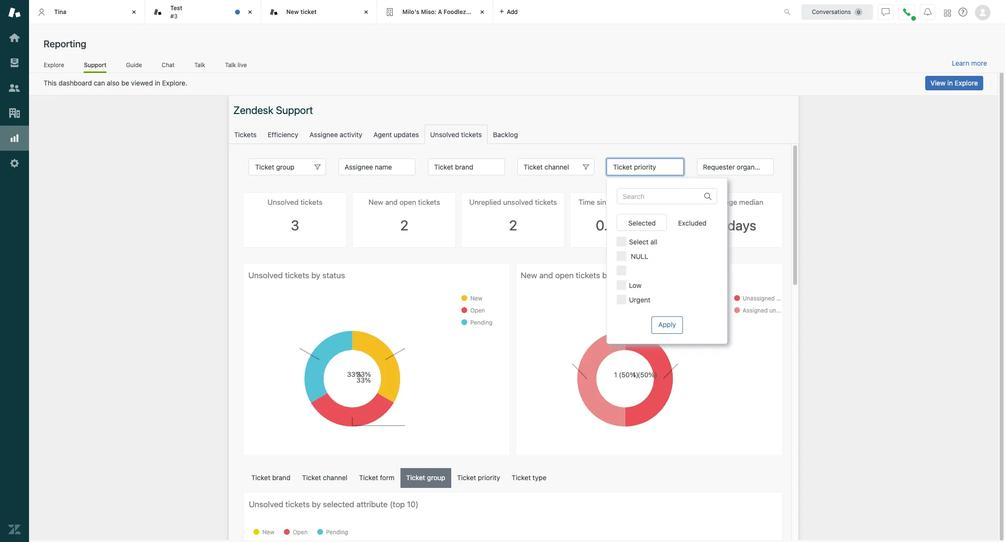 Task type: locate. For each thing, give the bounding box(es) containing it.
explore.
[[162, 79, 187, 87]]

live
[[238, 61, 247, 69]]

2 in from the left
[[948, 79, 953, 87]]

0 horizontal spatial in
[[155, 79, 160, 87]]

close image
[[245, 7, 255, 17], [478, 7, 487, 17]]

1 horizontal spatial in
[[948, 79, 953, 87]]

1 horizontal spatial close image
[[478, 7, 487, 17]]

talk left live
[[225, 61, 236, 69]]

1 horizontal spatial explore
[[955, 79, 978, 87]]

0 vertical spatial explore
[[44, 61, 64, 69]]

learn more
[[952, 59, 987, 67]]

explore inside button
[[955, 79, 978, 87]]

organizations image
[[8, 107, 21, 119]]

conversations button
[[802, 4, 873, 20]]

button displays agent's chat status as invisible. image
[[882, 8, 890, 16]]

viewed
[[131, 79, 153, 87]]

add
[[507, 8, 518, 15]]

1 talk from the left
[[194, 61, 205, 69]]

0 horizontal spatial close image
[[129, 7, 139, 17]]

get help image
[[959, 8, 968, 16]]

0 horizontal spatial close image
[[245, 7, 255, 17]]

also
[[107, 79, 120, 87]]

2 close image from the left
[[361, 7, 371, 17]]

explore
[[44, 61, 64, 69], [955, 79, 978, 87]]

1 horizontal spatial close image
[[361, 7, 371, 17]]

in right the 'viewed'
[[155, 79, 160, 87]]

milo's miso: a foodlez subsidiary
[[403, 8, 498, 15]]

in
[[155, 79, 160, 87], [948, 79, 953, 87]]

milo's
[[403, 8, 420, 15]]

zendesk support image
[[8, 6, 21, 19]]

close image inside milo's miso: a foodlez subsidiary tab
[[478, 7, 487, 17]]

zendesk image
[[8, 524, 21, 537]]

talk live link
[[225, 61, 247, 72]]

close image for tina
[[129, 7, 139, 17]]

reporting image
[[8, 132, 21, 145]]

1 in from the left
[[155, 79, 160, 87]]

0 horizontal spatial talk
[[194, 61, 205, 69]]

talk for talk
[[194, 61, 205, 69]]

2 close image from the left
[[478, 7, 487, 17]]

chat
[[162, 61, 175, 69]]

close image inside tina 'tab'
[[129, 7, 139, 17]]

can
[[94, 79, 105, 87]]

tina
[[54, 8, 66, 15]]

#3
[[170, 12, 178, 20]]

close image left add dropdown button
[[478, 7, 487, 17]]

admin image
[[8, 157, 21, 170]]

explore up this
[[44, 61, 64, 69]]

explore down learn more link
[[955, 79, 978, 87]]

close image inside new ticket tab
[[361, 7, 371, 17]]

tina tab
[[29, 0, 145, 24]]

1 vertical spatial explore
[[955, 79, 978, 87]]

close image
[[129, 7, 139, 17], [361, 7, 371, 17]]

close image left milo's
[[361, 7, 371, 17]]

tab
[[145, 0, 261, 24]]

0 horizontal spatial explore
[[44, 61, 64, 69]]

talk right chat
[[194, 61, 205, 69]]

close image left new
[[245, 7, 255, 17]]

1 close image from the left
[[129, 7, 139, 17]]

more
[[971, 59, 987, 67]]

1 horizontal spatial talk
[[225, 61, 236, 69]]

tabs tab list
[[29, 0, 774, 24]]

close image left #3
[[129, 7, 139, 17]]

a
[[438, 8, 442, 15]]

talk
[[194, 61, 205, 69], [225, 61, 236, 69]]

this
[[44, 79, 57, 87]]

in right view
[[948, 79, 953, 87]]

conversations
[[812, 8, 851, 15]]

2 talk from the left
[[225, 61, 236, 69]]



Task type: vqa. For each thing, say whether or not it's contained in the screenshot.
Sample ticket: Meet the ticket #1
no



Task type: describe. For each thing, give the bounding box(es) containing it.
support link
[[84, 61, 106, 73]]

dashboard
[[59, 79, 92, 87]]

1 close image from the left
[[245, 7, 255, 17]]

ticket
[[301, 8, 317, 15]]

learn
[[952, 59, 970, 67]]

test #3
[[170, 4, 182, 20]]

talk link
[[194, 61, 205, 72]]

main element
[[0, 0, 29, 543]]

support
[[84, 61, 106, 69]]

chat link
[[162, 61, 175, 72]]

new
[[286, 8, 299, 15]]

view
[[931, 79, 946, 87]]

notifications image
[[924, 8, 932, 16]]

be
[[121, 79, 129, 87]]

customers image
[[8, 82, 21, 94]]

guide link
[[126, 61, 142, 72]]

talk live
[[225, 61, 247, 69]]

new ticket
[[286, 8, 317, 15]]

this dashboard can also be viewed in explore.
[[44, 79, 187, 87]]

explore link
[[44, 61, 65, 72]]

subsidiary
[[468, 8, 498, 15]]

close image for new ticket
[[361, 7, 371, 17]]

views image
[[8, 57, 21, 69]]

get started image
[[8, 31, 21, 44]]

test
[[170, 4, 182, 12]]

milo's miso: a foodlez subsidiary tab
[[377, 0, 498, 24]]

reporting
[[44, 38, 86, 49]]

guide
[[126, 61, 142, 69]]

add button
[[493, 0, 524, 24]]

tab containing test
[[145, 0, 261, 24]]

view in explore button
[[925, 76, 984, 90]]

learn more link
[[952, 59, 987, 68]]

new ticket tab
[[261, 0, 377, 24]]

foodlez
[[444, 8, 466, 15]]

view in explore
[[931, 79, 978, 87]]

zendesk products image
[[944, 9, 951, 16]]

talk for talk live
[[225, 61, 236, 69]]

in inside button
[[948, 79, 953, 87]]

miso:
[[421, 8, 437, 15]]



